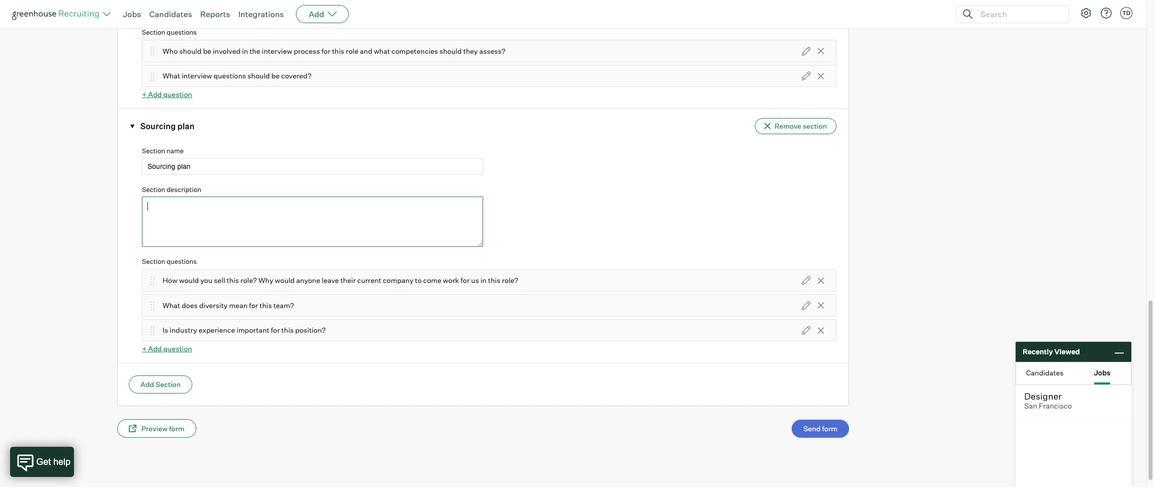 Task type: describe. For each thing, give the bounding box(es) containing it.
Search text field
[[978, 7, 1060, 21]]

sourcing
[[140, 121, 176, 131]]

1 vertical spatial be
[[272, 72, 280, 80]]

edit image for what does diversity mean for this team?
[[802, 301, 811, 311]]

mean
[[229, 302, 248, 310]]

for right important
[[271, 327, 280, 335]]

this left team?
[[260, 302, 272, 310]]

recently viewed
[[1023, 348, 1080, 357]]

configure image
[[1081, 7, 1093, 19]]

0 horizontal spatial interview
[[182, 72, 212, 80]]

questions for you
[[167, 258, 197, 266]]

Section name text field
[[142, 159, 483, 175]]

add section
[[140, 381, 181, 389]]

designer san francisco
[[1025, 391, 1072, 411]]

reports link
[[200, 9, 230, 19]]

2 would from the left
[[275, 277, 295, 285]]

jobs inside tab list
[[1094, 369, 1111, 377]]

+ add question for what interview questions should be covered?
[[142, 90, 192, 99]]

td
[[1123, 10, 1131, 17]]

0 horizontal spatial should
[[179, 47, 202, 55]]

td button
[[1121, 7, 1133, 19]]

section questions for who should be involved in the interview process for this role and what competencies should they assess?
[[142, 28, 197, 36]]

this right sell at left
[[227, 277, 239, 285]]

section
[[803, 122, 827, 131]]

plan
[[178, 121, 195, 131]]

remove section
[[775, 122, 827, 131]]

candidates link
[[149, 9, 192, 19]]

work
[[443, 277, 459, 285]]

the
[[250, 47, 260, 55]]

who should be involved in the interview process for this role and what competencies should they assess?
[[163, 47, 506, 55]]

designer
[[1025, 391, 1062, 402]]

+ for what does diversity mean for this team?
[[142, 345, 147, 354]]

preview
[[142, 425, 168, 434]]

diversity
[[199, 302, 228, 310]]

0 horizontal spatial be
[[203, 47, 211, 55]]

sell
[[214, 277, 225, 285]]

they
[[464, 47, 478, 55]]

section inside button
[[156, 381, 181, 389]]

edit image for position?
[[802, 326, 811, 335]]

►
[[129, 124, 136, 129]]

san
[[1025, 402, 1038, 411]]

+ add question link for what does diversity mean for this team?
[[142, 345, 192, 354]]

edit image for how would you sell this role? why would anyone leave their current company to come work for us in this role?
[[802, 277, 811, 286]]

0 vertical spatial interview
[[262, 47, 292, 55]]

question for does
[[163, 345, 192, 354]]

edit image for interview
[[802, 47, 811, 56]]

process
[[294, 47, 320, 55]]

competencies
[[392, 47, 438, 55]]

you
[[201, 277, 212, 285]]

what
[[374, 47, 390, 55]]

0 vertical spatial jobs
[[123, 9, 141, 19]]

section description
[[142, 186, 201, 194]]

greenhouse recruiting image
[[12, 8, 103, 20]]

team?
[[274, 302, 294, 310]]

add up add section
[[148, 345, 162, 354]]

recently
[[1023, 348, 1053, 357]]

add inside button
[[140, 381, 154, 389]]

add button
[[296, 5, 349, 23]]

what does diversity mean for this team?
[[163, 302, 294, 310]]

is
[[163, 327, 168, 335]]

what interview questions should be covered?
[[163, 72, 312, 80]]

+ add question for what does diversity mean for this team?
[[142, 345, 192, 354]]

why
[[259, 277, 273, 285]]

2 edit image from the top
[[802, 72, 811, 81]]

section name
[[142, 147, 184, 155]]

section left description on the top left of page
[[142, 186, 165, 194]]

section questions for how would you sell this role? why would anyone leave their current company to come work for us in this role?
[[142, 258, 197, 266]]

us
[[471, 277, 479, 285]]



Task type: locate. For each thing, give the bounding box(es) containing it.
candidates
[[149, 9, 192, 19], [1027, 369, 1064, 377]]

1 vertical spatial + add question
[[142, 345, 192, 354]]

for left the us
[[461, 277, 470, 285]]

► sourcing plan
[[129, 121, 195, 131]]

0 horizontal spatial in
[[242, 47, 248, 55]]

this left 'position?'
[[282, 327, 294, 335]]

0 vertical spatial candidates
[[149, 9, 192, 19]]

edit image
[[802, 277, 811, 286], [802, 301, 811, 311]]

1 vertical spatial edit image
[[802, 301, 811, 311]]

for right mean
[[249, 302, 258, 310]]

1 vertical spatial section questions
[[142, 258, 197, 266]]

this left role
[[332, 47, 344, 55]]

francisco
[[1039, 402, 1072, 411]]

tab list
[[1017, 363, 1132, 385]]

should right who
[[179, 47, 202, 55]]

2 + from the top
[[142, 345, 147, 354]]

this right the us
[[488, 277, 501, 285]]

candidates up who
[[149, 9, 192, 19]]

0 vertical spatial questions
[[167, 28, 197, 36]]

questions for be
[[167, 28, 197, 36]]

0 vertical spatial +
[[142, 90, 147, 99]]

section up preview form
[[156, 381, 181, 389]]

does
[[182, 302, 198, 310]]

involved
[[213, 47, 241, 55]]

+
[[142, 90, 147, 99], [142, 345, 147, 354]]

0 horizontal spatial jobs
[[123, 9, 141, 19]]

for right "process"
[[322, 47, 331, 55]]

2 section questions from the top
[[142, 258, 197, 266]]

covered?
[[281, 72, 312, 80]]

form right send
[[823, 425, 838, 434]]

section questions up how
[[142, 258, 197, 266]]

add up "process"
[[309, 9, 324, 19]]

section
[[142, 28, 165, 36], [142, 147, 165, 155], [142, 186, 165, 194], [142, 258, 165, 266], [156, 381, 181, 389]]

1 what from the top
[[163, 72, 180, 80]]

0 vertical spatial edit image
[[802, 277, 811, 286]]

+ add question link up ► sourcing plan at the left of page
[[142, 90, 192, 99]]

reports
[[200, 9, 230, 19]]

section up how
[[142, 258, 165, 266]]

1 + from the top
[[142, 90, 147, 99]]

2 vertical spatial questions
[[167, 258, 197, 266]]

section questions down candidates link
[[142, 28, 197, 36]]

+ add question link for what interview questions should be covered?
[[142, 90, 192, 99]]

important
[[237, 327, 269, 335]]

section left name at the top left
[[142, 147, 165, 155]]

0 vertical spatial question
[[163, 90, 192, 99]]

1 edit image from the top
[[802, 47, 811, 56]]

is industry experience important for this position?
[[163, 327, 326, 335]]

0 vertical spatial edit image
[[802, 47, 811, 56]]

edit image
[[802, 47, 811, 56], [802, 72, 811, 81], [802, 326, 811, 335]]

1 vertical spatial +
[[142, 345, 147, 354]]

questions up how
[[167, 258, 197, 266]]

1 vertical spatial question
[[163, 345, 192, 354]]

and
[[360, 47, 373, 55]]

0 vertical spatial + add question link
[[142, 90, 192, 99]]

remove
[[775, 122, 802, 131]]

what left the does
[[163, 302, 180, 310]]

how would you sell this role? why would anyone leave their current company to come work for us in this role?
[[163, 277, 519, 285]]

candidates inside tab list
[[1027, 369, 1064, 377]]

1 horizontal spatial candidates
[[1027, 369, 1064, 377]]

send form button
[[792, 420, 850, 439]]

0 vertical spatial what
[[163, 72, 180, 80]]

would left you on the left bottom of the page
[[179, 277, 199, 285]]

send
[[804, 425, 821, 434]]

1 horizontal spatial be
[[272, 72, 280, 80]]

would right why
[[275, 277, 295, 285]]

3 edit image from the top
[[802, 326, 811, 335]]

0 vertical spatial section questions
[[142, 28, 197, 36]]

1 horizontal spatial should
[[248, 72, 270, 80]]

1 horizontal spatial form
[[823, 425, 838, 434]]

1 vertical spatial interview
[[182, 72, 212, 80]]

1 vertical spatial jobs
[[1094, 369, 1111, 377]]

add inside popup button
[[309, 9, 324, 19]]

section down candidates link
[[142, 28, 165, 36]]

experience
[[199, 327, 235, 335]]

current
[[357, 277, 382, 285]]

0 horizontal spatial form
[[169, 425, 185, 434]]

1 horizontal spatial in
[[481, 277, 487, 285]]

preview form
[[142, 425, 185, 434]]

what for what interview questions should be covered?
[[163, 72, 180, 80]]

1 vertical spatial candidates
[[1027, 369, 1064, 377]]

questions
[[167, 28, 197, 36], [214, 72, 246, 80], [167, 258, 197, 266]]

0 vertical spatial be
[[203, 47, 211, 55]]

0 vertical spatial + add question
[[142, 90, 192, 99]]

1 would from the left
[[179, 277, 199, 285]]

description
[[167, 186, 201, 194]]

1 horizontal spatial role?
[[502, 277, 519, 285]]

2 form from the left
[[823, 425, 838, 434]]

form inside 'button'
[[823, 425, 838, 434]]

1 vertical spatial in
[[481, 277, 487, 285]]

jobs link
[[123, 9, 141, 19]]

+ add question link
[[142, 90, 192, 99], [142, 345, 192, 354]]

send form
[[804, 425, 838, 434]]

what
[[163, 72, 180, 80], [163, 302, 180, 310]]

question up plan
[[163, 90, 192, 99]]

interview
[[262, 47, 292, 55], [182, 72, 212, 80]]

role? left why
[[241, 277, 257, 285]]

1 + add question link from the top
[[142, 90, 192, 99]]

form
[[169, 425, 185, 434], [823, 425, 838, 434]]

+ add question link down is
[[142, 345, 192, 354]]

should left they
[[440, 47, 462, 55]]

remove section button
[[755, 119, 837, 135]]

preview form button
[[117, 420, 196, 439]]

2 horizontal spatial should
[[440, 47, 462, 55]]

their
[[341, 277, 356, 285]]

industry
[[170, 327, 197, 335]]

add up preview
[[140, 381, 154, 389]]

company
[[383, 277, 414, 285]]

Section description text field
[[142, 0, 483, 18]]

leave
[[322, 277, 339, 285]]

form for preview form
[[169, 425, 185, 434]]

should
[[179, 47, 202, 55], [440, 47, 462, 55], [248, 72, 270, 80]]

integrations
[[238, 9, 284, 19]]

1 + add question from the top
[[142, 90, 192, 99]]

be left covered?
[[272, 72, 280, 80]]

+ add question
[[142, 90, 192, 99], [142, 345, 192, 354]]

0 horizontal spatial role?
[[241, 277, 257, 285]]

0 vertical spatial in
[[242, 47, 248, 55]]

2 edit image from the top
[[802, 301, 811, 311]]

role? right the us
[[502, 277, 519, 285]]

come
[[423, 277, 442, 285]]

add up the sourcing at the left of the page
[[148, 90, 162, 99]]

name
[[167, 147, 184, 155]]

position?
[[295, 327, 326, 335]]

1 vertical spatial questions
[[214, 72, 246, 80]]

+ add question down is
[[142, 345, 192, 354]]

+ add question up ► sourcing plan at the left of page
[[142, 90, 192, 99]]

2 question from the top
[[163, 345, 192, 354]]

1 role? from the left
[[241, 277, 257, 285]]

1 vertical spatial + add question link
[[142, 345, 192, 354]]

candidates down recently viewed
[[1027, 369, 1064, 377]]

viewed
[[1055, 348, 1080, 357]]

add section button
[[129, 376, 192, 395]]

1 vertical spatial edit image
[[802, 72, 811, 81]]

role?
[[241, 277, 257, 285], [502, 277, 519, 285]]

what down who
[[163, 72, 180, 80]]

2 vertical spatial edit image
[[802, 326, 811, 335]]

in
[[242, 47, 248, 55], [481, 277, 487, 285]]

1 form from the left
[[169, 425, 185, 434]]

1 edit image from the top
[[802, 277, 811, 286]]

+ for what interview questions should be covered?
[[142, 90, 147, 99]]

questions down involved
[[214, 72, 246, 80]]

Section description text field
[[142, 197, 483, 247]]

for
[[322, 47, 331, 55], [461, 277, 470, 285], [249, 302, 258, 310], [271, 327, 280, 335]]

question for interview
[[163, 90, 192, 99]]

+ up the sourcing at the left of the page
[[142, 90, 147, 99]]

integrations link
[[238, 9, 284, 19]]

role
[[346, 47, 359, 55]]

jobs
[[123, 9, 141, 19], [1094, 369, 1111, 377]]

in right the us
[[481, 277, 487, 285]]

1 horizontal spatial interview
[[262, 47, 292, 55]]

question
[[163, 90, 192, 99], [163, 345, 192, 354]]

2 + add question from the top
[[142, 345, 192, 354]]

who
[[163, 47, 178, 55]]

2 + add question link from the top
[[142, 345, 192, 354]]

form for send form
[[823, 425, 838, 434]]

+ up add section
[[142, 345, 147, 354]]

would
[[179, 277, 199, 285], [275, 277, 295, 285]]

add
[[309, 9, 324, 19], [148, 90, 162, 99], [148, 345, 162, 354], [140, 381, 154, 389]]

tab list containing candidates
[[1017, 363, 1132, 385]]

2 what from the top
[[163, 302, 180, 310]]

this
[[332, 47, 344, 55], [227, 277, 239, 285], [488, 277, 501, 285], [260, 302, 272, 310], [282, 327, 294, 335]]

to
[[415, 277, 422, 285]]

1 question from the top
[[163, 90, 192, 99]]

0 horizontal spatial would
[[179, 277, 199, 285]]

questions down candidates link
[[167, 28, 197, 36]]

how
[[163, 277, 178, 285]]

1 horizontal spatial jobs
[[1094, 369, 1111, 377]]

be
[[203, 47, 211, 55], [272, 72, 280, 80]]

section questions
[[142, 28, 197, 36], [142, 258, 197, 266]]

td button
[[1119, 5, 1135, 21]]

question down the "industry"
[[163, 345, 192, 354]]

2 role? from the left
[[502, 277, 519, 285]]

be left involved
[[203, 47, 211, 55]]

assess?
[[480, 47, 506, 55]]

form right preview
[[169, 425, 185, 434]]

in left the
[[242, 47, 248, 55]]

form inside button
[[169, 425, 185, 434]]

1 horizontal spatial would
[[275, 277, 295, 285]]

0 horizontal spatial candidates
[[149, 9, 192, 19]]

anyone
[[296, 277, 320, 285]]

1 section questions from the top
[[142, 28, 197, 36]]

what for what does diversity mean for this team?
[[163, 302, 180, 310]]

1 vertical spatial what
[[163, 302, 180, 310]]

should down the
[[248, 72, 270, 80]]



Task type: vqa. For each thing, say whether or not it's contained in the screenshot.
Referrals link
no



